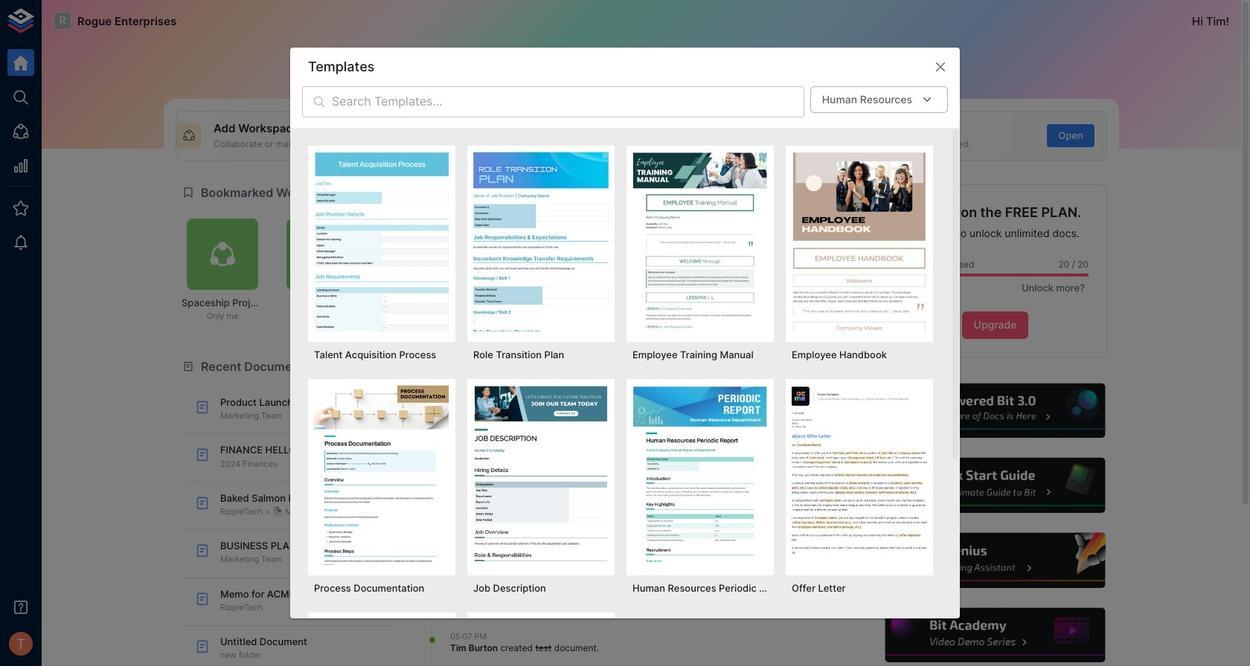 Task type: locate. For each thing, give the bounding box(es) containing it.
employee handbook acknowledgement form image
[[473, 619, 609, 667]]

process documentation image
[[314, 385, 449, 566]]

help image
[[883, 382, 1107, 441], [883, 457, 1107, 516], [883, 532, 1107, 591], [883, 607, 1107, 666]]

employee training manual image
[[633, 152, 768, 332]]

human resources periodic report image
[[633, 385, 768, 566]]

3 help image from the top
[[883, 532, 1107, 591]]

job description image
[[473, 385, 609, 566]]

dialog
[[290, 47, 960, 667]]



Task type: vqa. For each thing, say whether or not it's contained in the screenshot.
Job Description image
yes



Task type: describe. For each thing, give the bounding box(es) containing it.
offer letter image
[[792, 385, 927, 566]]

performance improvement plan image
[[314, 619, 449, 667]]

4 help image from the top
[[883, 607, 1107, 666]]

2 help image from the top
[[883, 457, 1107, 516]]

Search Templates... text field
[[332, 86, 804, 117]]

role transition plan image
[[473, 152, 609, 332]]

talent acquisition process image
[[314, 152, 449, 332]]

employee handbook image
[[792, 152, 927, 332]]

1 help image from the top
[[883, 382, 1107, 441]]



